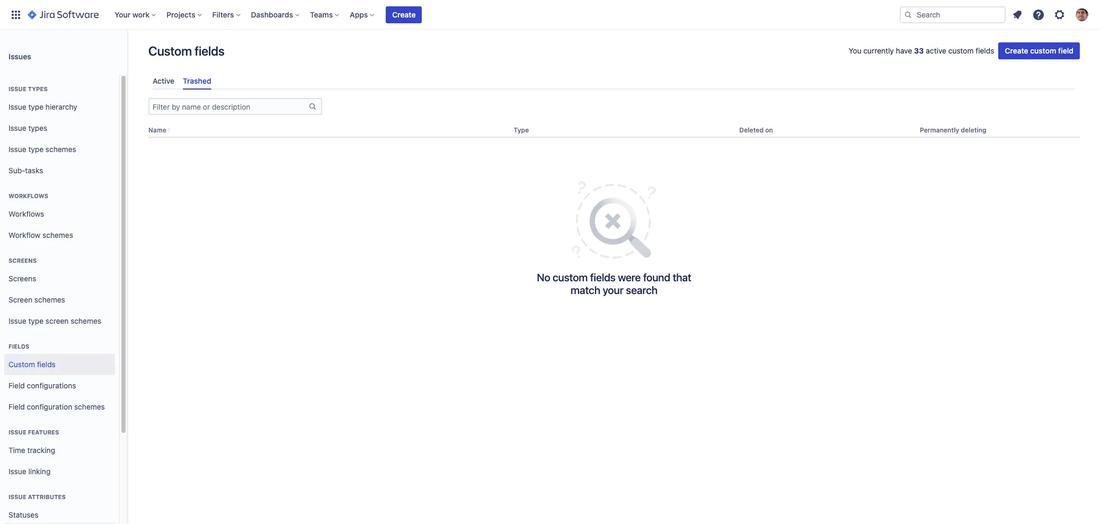 Task type: describe. For each thing, give the bounding box(es) containing it.
dashboards
[[251, 10, 293, 19]]

field for field configurations
[[8, 381, 25, 390]]

no
[[537, 272, 550, 284]]

notifications image
[[1011, 8, 1024, 21]]

your profile and settings image
[[1076, 8, 1089, 21]]

screens for screens link
[[8, 274, 36, 283]]

sub-
[[8, 166, 25, 175]]

configurations
[[27, 381, 76, 390]]

schemes inside issue types group
[[46, 144, 76, 153]]

1 horizontal spatial custom fields
[[148, 43, 225, 58]]

were
[[618, 272, 641, 284]]

screens for screens 'group' on the left of page
[[8, 257, 37, 264]]

issue type screen schemes
[[8, 316, 101, 325]]

schemes inside fields group
[[74, 402, 105, 411]]

hierarchy
[[46, 102, 77, 111]]

settings image
[[1054, 8, 1066, 21]]

issue types group
[[4, 74, 115, 184]]

issue type schemes link
[[4, 139, 115, 160]]

issue type screen schemes link
[[4, 311, 115, 332]]

issue types
[[8, 123, 47, 132]]

appswitcher icon image
[[10, 8, 22, 21]]

statuses link
[[4, 505, 115, 524]]

issue for issue attributes
[[8, 493, 26, 500]]

create button
[[386, 6, 422, 23]]

sidebar navigation image
[[116, 42, 139, 64]]

issue types
[[8, 85, 48, 92]]

create custom field
[[1005, 46, 1074, 55]]

issue type hierarchy
[[8, 102, 77, 111]]

issue linking link
[[4, 461, 115, 482]]

currently
[[864, 46, 894, 55]]

schemes right screen
[[71, 316, 101, 325]]

fields group
[[4, 332, 115, 421]]

you currently have 33 active custom fields
[[849, 46, 995, 55]]

issue attributes
[[8, 493, 66, 500]]

fields down search field
[[976, 46, 995, 55]]

types
[[28, 123, 47, 132]]

time
[[8, 446, 25, 455]]

work
[[132, 10, 150, 19]]

time tracking link
[[4, 440, 115, 461]]

issue type hierarchy link
[[4, 96, 115, 118]]

fields
[[8, 343, 29, 350]]

apps button
[[347, 6, 379, 23]]

name
[[148, 126, 166, 134]]

time tracking
[[8, 446, 55, 455]]

custom fields link
[[4, 354, 115, 375]]

issue features
[[8, 429, 59, 436]]

create custom field button
[[999, 42, 1080, 59]]

issues
[[8, 52, 31, 61]]

attributes
[[28, 493, 66, 500]]

type for hierarchy
[[28, 102, 44, 111]]

33
[[914, 46, 924, 55]]

your
[[603, 284, 624, 297]]

issue attributes group
[[4, 482, 115, 524]]

workflows for workflows link
[[8, 209, 44, 218]]

permanently deleting
[[920, 126, 987, 134]]

sub-tasks link
[[4, 160, 115, 181]]

statuses
[[8, 510, 38, 519]]

custom fields inside fields group
[[8, 360, 56, 369]]

configuration
[[27, 402, 72, 411]]

issue for issue type hierarchy
[[8, 102, 26, 111]]

active
[[153, 76, 174, 85]]

screen schemes
[[8, 295, 65, 304]]

type for schemes
[[28, 144, 44, 153]]

screen schemes link
[[4, 289, 115, 311]]

trashed
[[183, 76, 211, 85]]

no custom fields were found that match your search
[[537, 272, 692, 297]]

field for field configuration schemes
[[8, 402, 25, 411]]



Task type: vqa. For each thing, say whether or not it's contained in the screenshot.
Time tracking link
yes



Task type: locate. For each thing, give the bounding box(es) containing it.
type inside "link"
[[28, 102, 44, 111]]

create right apps dropdown button at the left of page
[[392, 10, 416, 19]]

field configuration schemes
[[8, 402, 105, 411]]

issue features group
[[4, 418, 115, 485]]

custom inside fields group
[[8, 360, 35, 369]]

workflows link
[[4, 204, 115, 225]]

screen
[[46, 316, 69, 325]]

create for create
[[392, 10, 416, 19]]

issue inside 'link'
[[8, 467, 26, 476]]

your work button
[[111, 6, 160, 23]]

0 horizontal spatial custom
[[553, 272, 588, 284]]

screen
[[8, 295, 32, 304]]

1 vertical spatial workflows
[[8, 209, 44, 218]]

type
[[28, 102, 44, 111], [28, 144, 44, 153], [28, 316, 44, 325]]

issue for issue linking
[[8, 467, 26, 476]]

type up tasks
[[28, 144, 44, 153]]

schemes inside workflows group
[[42, 230, 73, 239]]

tab list
[[148, 72, 1080, 90]]

on
[[765, 126, 773, 134]]

match
[[571, 284, 600, 297]]

1 vertical spatial screens
[[8, 274, 36, 283]]

issue for issue types
[[8, 123, 26, 132]]

6 issue from the top
[[8, 429, 26, 436]]

found
[[643, 272, 671, 284]]

1 field from the top
[[8, 381, 25, 390]]

issue for issue types
[[8, 85, 26, 92]]

1 horizontal spatial custom
[[949, 46, 974, 55]]

help image
[[1032, 8, 1045, 21]]

0 vertical spatial custom
[[148, 43, 192, 58]]

custom fields
[[148, 43, 225, 58], [8, 360, 56, 369]]

workflows for workflows group
[[8, 192, 48, 199]]

custom right active
[[949, 46, 974, 55]]

type inside screens 'group'
[[28, 316, 44, 325]]

fields inside group
[[37, 360, 56, 369]]

1 issue from the top
[[8, 85, 26, 92]]

dashboards button
[[248, 6, 304, 23]]

filters
[[212, 10, 234, 19]]

types
[[28, 85, 48, 92]]

workflow schemes link
[[4, 225, 115, 246]]

workflows down sub-tasks
[[8, 192, 48, 199]]

teams button
[[307, 6, 344, 23]]

fields up field configurations
[[37, 360, 56, 369]]

issue types link
[[4, 118, 115, 139]]

screens up screen
[[8, 274, 36, 283]]

custom for create custom field
[[1030, 46, 1057, 55]]

type for screen
[[28, 316, 44, 325]]

custom
[[949, 46, 974, 55], [1030, 46, 1057, 55], [553, 272, 588, 284]]

workflows group
[[4, 181, 115, 249]]

custom inside button
[[1030, 46, 1057, 55]]

Filter by name or description text field
[[149, 99, 308, 114]]

deleted
[[740, 126, 764, 134]]

sub-tasks
[[8, 166, 43, 175]]

1 horizontal spatial create
[[1005, 46, 1029, 55]]

2 screens from the top
[[8, 274, 36, 283]]

custom for no custom fields were found that match your search
[[553, 272, 588, 284]]

field up issue features
[[8, 402, 25, 411]]

workflow schemes
[[8, 230, 73, 239]]

2 field from the top
[[8, 402, 25, 411]]

field left configurations
[[8, 381, 25, 390]]

deleting
[[961, 126, 987, 134]]

custom fields down fields
[[8, 360, 56, 369]]

fields
[[195, 43, 225, 58], [976, 46, 995, 55], [590, 272, 616, 284], [37, 360, 56, 369]]

3 type from the top
[[28, 316, 44, 325]]

deleted on
[[740, 126, 773, 134]]

type down types
[[28, 102, 44, 111]]

custom
[[148, 43, 192, 58], [8, 360, 35, 369]]

workflows up workflow
[[8, 209, 44, 218]]

field
[[1058, 46, 1074, 55]]

have
[[896, 46, 912, 55]]

fields up trashed at the left top of page
[[195, 43, 225, 58]]

fields inside no custom fields were found that match your search
[[590, 272, 616, 284]]

search image
[[904, 10, 913, 19]]

0 vertical spatial create
[[392, 10, 416, 19]]

0 horizontal spatial custom fields
[[8, 360, 56, 369]]

create
[[392, 10, 416, 19], [1005, 46, 1029, 55]]

you
[[849, 46, 862, 55]]

issue for issue type schemes
[[8, 144, 26, 153]]

create for create custom field
[[1005, 46, 1029, 55]]

primary element
[[6, 0, 900, 29]]

issue for issue features
[[8, 429, 26, 436]]

custom inside no custom fields were found that match your search
[[553, 272, 588, 284]]

issue inside "link"
[[8, 102, 26, 111]]

tasks
[[25, 166, 43, 175]]

1 screens from the top
[[8, 257, 37, 264]]

custom fields up trashed at the left top of page
[[148, 43, 225, 58]]

custom up active on the left of the page
[[148, 43, 192, 58]]

2 horizontal spatial custom
[[1030, 46, 1057, 55]]

create inside primary element
[[392, 10, 416, 19]]

screens
[[8, 257, 37, 264], [8, 274, 36, 283]]

workflow
[[8, 230, 40, 239]]

jira software image
[[28, 8, 99, 21], [28, 8, 99, 21]]

issue linking
[[8, 467, 51, 476]]

5 issue from the top
[[8, 316, 26, 325]]

filters button
[[209, 6, 245, 23]]

1 vertical spatial create
[[1005, 46, 1029, 55]]

name button
[[148, 126, 166, 134]]

1 workflows from the top
[[8, 192, 48, 199]]

projects
[[167, 10, 195, 19]]

type left screen
[[28, 316, 44, 325]]

projects button
[[163, 6, 206, 23]]

type
[[514, 126, 529, 134]]

schemes up issue type screen schemes
[[34, 295, 65, 304]]

custom up match at the right
[[553, 272, 588, 284]]

issue inside screens 'group'
[[8, 316, 26, 325]]

2 issue from the top
[[8, 102, 26, 111]]

0 vertical spatial field
[[8, 381, 25, 390]]

0 vertical spatial workflows
[[8, 192, 48, 199]]

2 vertical spatial type
[[28, 316, 44, 325]]

0 vertical spatial custom fields
[[148, 43, 225, 58]]

1 vertical spatial custom fields
[[8, 360, 56, 369]]

2 type from the top
[[28, 144, 44, 153]]

issue type schemes
[[8, 144, 76, 153]]

schemes
[[46, 144, 76, 153], [42, 230, 73, 239], [34, 295, 65, 304], [71, 316, 101, 325], [74, 402, 105, 411]]

banner containing your work
[[0, 0, 1101, 30]]

banner
[[0, 0, 1101, 30]]

screens group
[[4, 246, 115, 335]]

3 issue from the top
[[8, 123, 26, 132]]

field
[[8, 381, 25, 390], [8, 402, 25, 411]]

schemes down field configurations link
[[74, 402, 105, 411]]

7 issue from the top
[[8, 467, 26, 476]]

1 type from the top
[[28, 102, 44, 111]]

active
[[926, 46, 947, 55]]

screens down workflow
[[8, 257, 37, 264]]

1 vertical spatial custom
[[8, 360, 35, 369]]

1 vertical spatial type
[[28, 144, 44, 153]]

4 issue from the top
[[8, 144, 26, 153]]

0 vertical spatial type
[[28, 102, 44, 111]]

1 vertical spatial field
[[8, 402, 25, 411]]

that
[[673, 272, 692, 284]]

schemes down issue types link
[[46, 144, 76, 153]]

screens link
[[4, 268, 115, 289]]

features
[[28, 429, 59, 436]]

custom left field
[[1030, 46, 1057, 55]]

permanently
[[920, 126, 960, 134]]

tracking
[[27, 446, 55, 455]]

issue for issue type screen schemes
[[8, 316, 26, 325]]

fields up your
[[590, 272, 616, 284]]

2 workflows from the top
[[8, 209, 44, 218]]

search
[[626, 284, 658, 297]]

field configuration schemes link
[[4, 396, 115, 418]]

Search field
[[900, 6, 1006, 23]]

workflows
[[8, 192, 48, 199], [8, 209, 44, 218]]

1 horizontal spatial custom
[[148, 43, 192, 58]]

your work
[[115, 10, 150, 19]]

create down notifications image
[[1005, 46, 1029, 55]]

8 issue from the top
[[8, 493, 26, 500]]

schemes down workflows link
[[42, 230, 73, 239]]

linking
[[28, 467, 51, 476]]

your
[[115, 10, 131, 19]]

tab list containing active
[[148, 72, 1080, 90]]

0 horizontal spatial create
[[392, 10, 416, 19]]

custom down fields
[[8, 360, 35, 369]]

0 horizontal spatial custom
[[8, 360, 35, 369]]

field configurations link
[[4, 375, 115, 396]]

0 vertical spatial screens
[[8, 257, 37, 264]]

field configurations
[[8, 381, 76, 390]]

teams
[[310, 10, 333, 19]]

issue
[[8, 85, 26, 92], [8, 102, 26, 111], [8, 123, 26, 132], [8, 144, 26, 153], [8, 316, 26, 325], [8, 429, 26, 436], [8, 467, 26, 476], [8, 493, 26, 500]]

apps
[[350, 10, 368, 19]]



